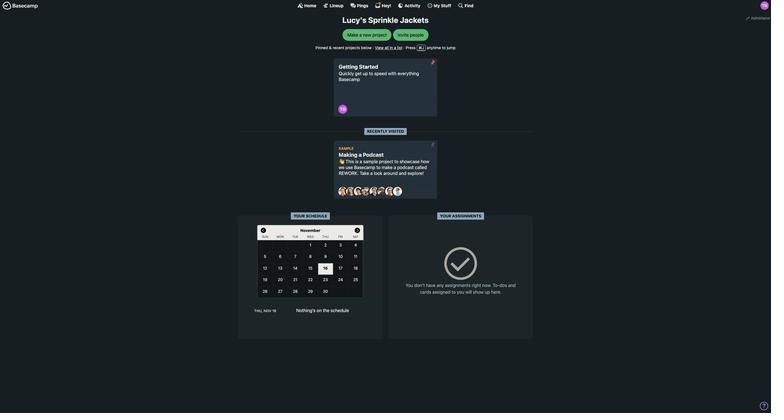Task type: vqa. For each thing, say whether or not it's contained in the screenshot.
Pro inside the Active Admin Pro Pack
no



Task type: describe. For each thing, give the bounding box(es) containing it.
jump
[[447, 45, 456, 50]]

cheryl walters image
[[346, 187, 355, 196]]

hey! button
[[375, 2, 392, 8]]

find
[[465, 3, 474, 8]]

schedule
[[306, 214, 327, 218]]

november
[[301, 228, 321, 233]]

my stuff
[[434, 3, 452, 8]]

your schedule
[[294, 214, 327, 218]]

recent
[[333, 45, 345, 50]]

don't
[[415, 283, 425, 288]]

you
[[457, 290, 465, 295]]

any
[[437, 283, 444, 288]]

⌘
[[419, 45, 422, 50]]

all
[[385, 45, 389, 50]]

to‑dos
[[493, 283, 508, 288]]

nov
[[264, 309, 272, 313]]

getting
[[339, 64, 358, 70]]

lineup link
[[323, 3, 344, 8]]

pings button
[[351, 3, 369, 8]]

view
[[375, 45, 384, 50]]

assigned
[[433, 290, 451, 295]]

annie bryan image
[[339, 187, 348, 196]]

view all in a list link
[[375, 45, 403, 50]]

invite people
[[398, 32, 424, 37]]

lucy's sprinkle jackets
[[343, 15, 429, 25]]

on
[[317, 308, 322, 313]]

your for your schedule
[[294, 214, 305, 218]]

will
[[466, 290, 472, 295]]

you
[[406, 283, 414, 288]]

show
[[473, 290, 484, 295]]

basecamp inside getting started quickly get up to speed with everything basecamp
[[339, 77, 360, 82]]

people
[[410, 32, 424, 37]]

a up around
[[394, 165, 396, 170]]

visited
[[389, 129, 404, 134]]

in
[[390, 45, 393, 50]]

project inside sample making a podcast 👋 this is a sample project to showcase how we use basecamp to make a podcast called rework. take a look around and explore!
[[379, 159, 394, 164]]

jennifer young image
[[362, 187, 371, 196]]

is
[[356, 159, 359, 164]]

with
[[388, 71, 397, 76]]

below
[[361, 45, 372, 50]]

nothing's on the schedule
[[297, 308, 349, 313]]

0 vertical spatial project
[[373, 32, 387, 37]]

to inside getting started quickly get up to speed with everything basecamp
[[369, 71, 374, 76]]

2 · from the left
[[404, 45, 405, 50]]

list
[[398, 45, 403, 50]]

1 · from the left
[[373, 45, 374, 50]]

wed
[[307, 235, 314, 239]]

getting started quickly get up to speed with everything basecamp
[[339, 64, 419, 82]]

josh fiske image
[[370, 187, 379, 196]]

stuff
[[441, 3, 452, 8]]

press
[[406, 45, 416, 50]]

tyler black image
[[339, 105, 348, 114]]

schedule
[[331, 308, 349, 313]]

my
[[434, 3, 440, 8]]

use
[[346, 165, 353, 170]]

nicole katz image
[[378, 187, 387, 196]]

this
[[346, 159, 354, 164]]

a left "look"
[[371, 171, 373, 176]]

how
[[421, 159, 430, 164]]

sample
[[339, 147, 354, 151]]

making
[[339, 152, 358, 158]]

recently
[[367, 129, 388, 134]]

victor cooper image
[[393, 187, 402, 196]]

thu,
[[254, 309, 263, 313]]

sample making a podcast 👋 this is a sample project to showcase how we use basecamp to make a podcast called rework. take a look around and explore!
[[339, 147, 430, 176]]

sprinkle
[[368, 15, 399, 25]]

find button
[[458, 3, 474, 8]]

basecamp inside sample making a podcast 👋 this is a sample project to showcase how we use basecamp to make a podcast called rework. take a look around and explore!
[[354, 165, 376, 170]]

make
[[348, 32, 359, 37]]

home link
[[298, 3, 317, 8]]

to left jump
[[442, 45, 446, 50]]

make a new project
[[348, 32, 387, 37]]

jackets
[[400, 15, 429, 25]]

lucy's
[[343, 15, 367, 25]]

take
[[360, 171, 369, 176]]

sat
[[353, 235, 359, 239]]

to inside you don't have any assignments right now. to‑dos and cards assigned to you will show up here.
[[452, 290, 456, 295]]

activity link
[[398, 3, 421, 8]]

cards
[[420, 290, 432, 295]]

👋
[[339, 159, 345, 164]]

nothing's
[[297, 308, 316, 313]]

speed
[[375, 71, 387, 76]]

right
[[472, 283, 482, 288]]



Task type: locate. For each thing, give the bounding box(es) containing it.
16
[[273, 309, 277, 313]]

sample
[[364, 159, 378, 164]]

podcast
[[398, 165, 414, 170]]

0 horizontal spatial ·
[[373, 45, 374, 50]]

showcase
[[400, 159, 420, 164]]

· left the view at the top of the page
[[373, 45, 374, 50]]

fri
[[339, 235, 343, 239]]

called
[[415, 165, 427, 170]]

switch accounts image
[[2, 1, 38, 10]]

your for your assignments
[[440, 214, 452, 218]]

the
[[323, 308, 330, 313]]

basecamp down the quickly
[[339, 77, 360, 82]]

projects
[[346, 45, 360, 50]]

your left schedule
[[294, 214, 305, 218]]

a right 'making' on the top of page
[[359, 152, 362, 158]]

to left you
[[452, 290, 456, 295]]

1 horizontal spatial your
[[440, 214, 452, 218]]

assignments
[[445, 283, 471, 288]]

&
[[329, 45, 332, 50]]

1 horizontal spatial up
[[485, 290, 490, 295]]

quickly
[[339, 71, 354, 76]]

pinned & recent projects below · view all in a list
[[316, 45, 403, 50]]

home
[[305, 3, 317, 8]]

pinned
[[316, 45, 328, 50]]

steve marsh image
[[386, 187, 395, 196]]

look
[[374, 171, 383, 176]]

project right new
[[373, 32, 387, 37]]

activity
[[405, 3, 421, 8]]

now.
[[483, 283, 492, 288]]

and down podcast
[[399, 171, 407, 176]]

new
[[363, 32, 372, 37]]

assignments
[[453, 214, 482, 218]]

around
[[384, 171, 398, 176]]

thu
[[323, 235, 329, 239]]

1 your from the left
[[294, 214, 305, 218]]

0 horizontal spatial and
[[399, 171, 407, 176]]

0 horizontal spatial up
[[363, 71, 368, 76]]

up
[[363, 71, 368, 76], [485, 290, 490, 295]]

a right is
[[360, 159, 362, 164]]

podcast
[[363, 152, 384, 158]]

a left new
[[360, 32, 362, 37]]

tyler black image
[[761, 1, 770, 10]]

started
[[359, 64, 379, 70]]

anytime
[[427, 45, 441, 50]]

and right to‑dos
[[509, 283, 516, 288]]

1 vertical spatial project
[[379, 159, 394, 164]]

adminland link
[[745, 14, 772, 22]]

a inside make a new project link
[[360, 32, 362, 37]]

0 horizontal spatial your
[[294, 214, 305, 218]]

1 vertical spatial and
[[509, 283, 516, 288]]

you don't have any assignments right now. to‑dos and cards assigned to you will show up here.
[[406, 283, 516, 295]]

adminland
[[752, 16, 771, 20]]

make
[[382, 165, 393, 170]]

sun
[[262, 235, 269, 239]]

everything
[[398, 71, 419, 76]]

0 vertical spatial up
[[363, 71, 368, 76]]

to down "started"
[[369, 71, 374, 76]]

project
[[373, 32, 387, 37], [379, 159, 394, 164]]

None submit
[[429, 58, 438, 67], [429, 141, 438, 149], [429, 58, 438, 67], [429, 141, 438, 149]]

up right "get"
[[363, 71, 368, 76]]

·
[[373, 45, 374, 50], [404, 45, 405, 50]]

1 vertical spatial basecamp
[[354, 165, 376, 170]]

have
[[426, 283, 436, 288]]

1 horizontal spatial ·
[[404, 45, 405, 50]]

a right in
[[394, 45, 397, 50]]

explore!
[[408, 171, 424, 176]]

thu, nov 16
[[254, 309, 277, 313]]

j
[[422, 45, 425, 50]]

2 your from the left
[[440, 214, 452, 218]]

pings
[[357, 3, 369, 8]]

to
[[442, 45, 446, 50], [369, 71, 374, 76], [395, 159, 399, 164], [377, 165, 381, 170], [452, 290, 456, 295]]

0 vertical spatial and
[[399, 171, 407, 176]]

and inside you don't have any assignments right now. to‑dos and cards assigned to you will show up here.
[[509, 283, 516, 288]]

to up "look"
[[377, 165, 381, 170]]

invite people link
[[394, 29, 429, 41]]

and
[[399, 171, 407, 176], [509, 283, 516, 288]]

your left assignments
[[440, 214, 452, 218]]

up down now.
[[485, 290, 490, 295]]

make a new project link
[[343, 29, 392, 41]]

· right list
[[404, 45, 405, 50]]

· press
[[404, 45, 416, 50]]

my stuff button
[[427, 3, 452, 8]]

main element
[[0, 0, 772, 11]]

basecamp up take
[[354, 165, 376, 170]]

to up podcast
[[395, 159, 399, 164]]

your assignments
[[440, 214, 482, 218]]

hey!
[[382, 3, 392, 8]]

project up make at the top of page
[[379, 159, 394, 164]]

and inside sample making a podcast 👋 this is a sample project to showcase how we use basecamp to make a podcast called rework. take a look around and explore!
[[399, 171, 407, 176]]

here.
[[492, 290, 502, 295]]

mon
[[277, 235, 284, 239]]

0 vertical spatial basecamp
[[339, 77, 360, 82]]

your
[[294, 214, 305, 218], [440, 214, 452, 218]]

1 vertical spatial up
[[485, 290, 490, 295]]

tue
[[293, 235, 299, 239]]

up inside getting started quickly get up to speed with everything basecamp
[[363, 71, 368, 76]]

invite
[[398, 32, 409, 37]]

recently visited
[[367, 129, 404, 134]]

up inside you don't have any assignments right now. to‑dos and cards assigned to you will show up here.
[[485, 290, 490, 295]]

1 horizontal spatial and
[[509, 283, 516, 288]]

⌘ j anytime to jump
[[419, 45, 456, 50]]

rework.
[[339, 171, 359, 176]]

lineup
[[330, 3, 344, 8]]

get
[[355, 71, 362, 76]]

basecamp
[[339, 77, 360, 82], [354, 165, 376, 170]]

jared davis image
[[354, 187, 363, 196]]

we
[[339, 165, 345, 170]]



